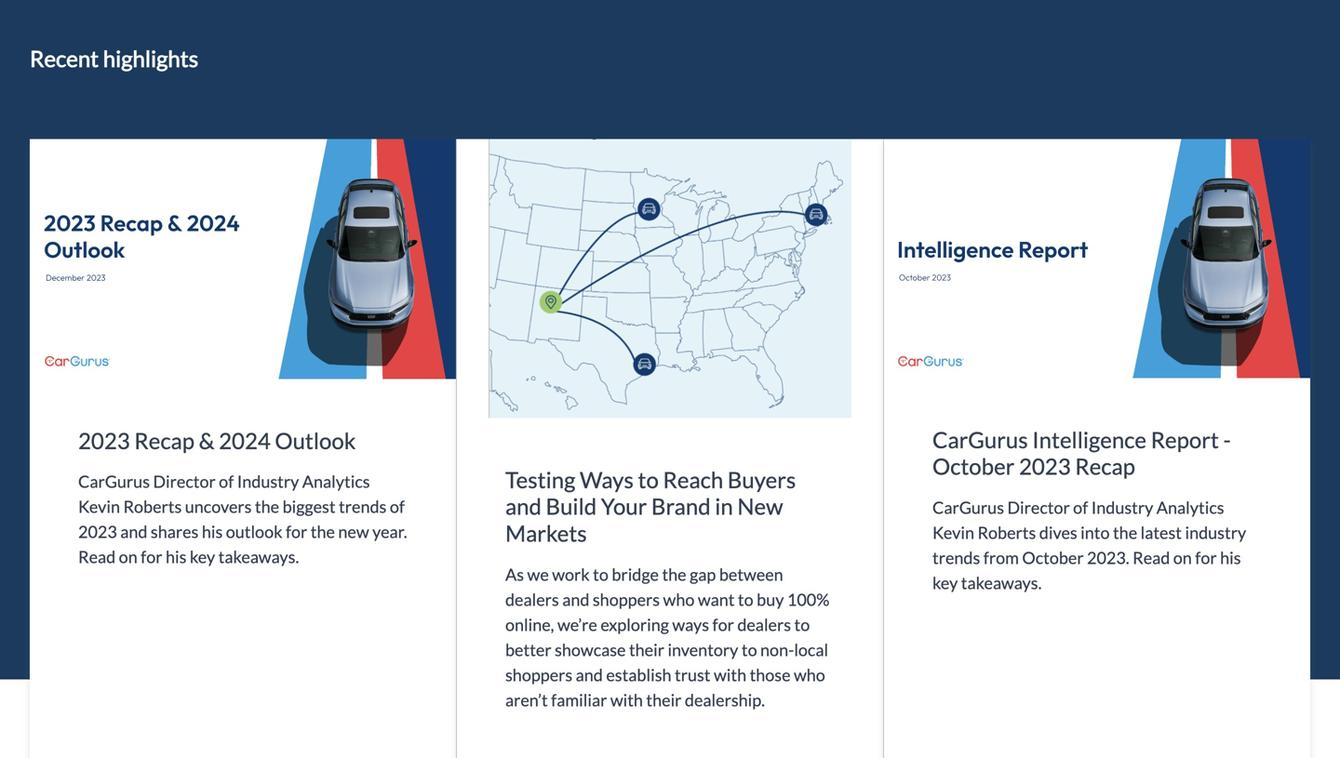 Task type: describe. For each thing, give the bounding box(es) containing it.
the up outlook
[[255, 497, 279, 517]]

ways
[[673, 615, 710, 635]]

2023.
[[1088, 548, 1130, 569]]

and inside testing ways to reach buyers and build your brand in new markets
[[506, 494, 542, 520]]

gap
[[690, 565, 716, 585]]

and down showcase
[[576, 665, 603, 686]]

2024
[[219, 428, 271, 454]]

trends inside cargurus director of industry analytics kevin roberts uncovers the biggest trends of 2023 and shares his outlook for the new year. read on for his key takeaways.
[[339, 497, 387, 517]]

on inside cargurus director of industry analytics kevin roberts uncovers the biggest trends of 2023 and shares his outlook for the new year. read on for his key takeaways.
[[119, 547, 138, 568]]

-
[[1224, 427, 1232, 453]]

shares
[[151, 522, 199, 542]]

roberts for 2023
[[123, 497, 182, 517]]

better
[[506, 640, 552, 661]]

takeaways. inside cargurus director of industry analytics kevin roberts dives into the latest industry trends from october 2023. read on for his key takeaways.
[[962, 573, 1042, 594]]

recap inside the cargurus intelligence report - october 2023 recap
[[1076, 454, 1136, 480]]

and up we're
[[563, 590, 590, 610]]

director for intelligence
[[1008, 498, 1071, 518]]

his inside cargurus director of industry analytics kevin roberts dives into the latest industry trends from october 2023. read on for his key takeaways.
[[1221, 548, 1242, 569]]

to down 100%
[[795, 615, 810, 635]]

1 horizontal spatial his
[[202, 522, 223, 542]]

image to illustrate article content image for &
[[30, 139, 456, 379]]

image to illustrate article content image for report
[[885, 139, 1311, 378]]

new
[[738, 494, 784, 520]]

local
[[795, 640, 829, 661]]

new
[[338, 522, 369, 542]]

build
[[546, 494, 597, 520]]

october inside cargurus director of industry analytics kevin roberts dives into the latest industry trends from october 2023. read on for his key takeaways.
[[1023, 548, 1085, 569]]

0 horizontal spatial his
[[166, 547, 187, 568]]

non-
[[761, 640, 795, 661]]

cargurus for cargurus intelligence report - october 2023 recap
[[933, 427, 1029, 453]]

uncovers
[[185, 497, 252, 517]]

year.
[[373, 522, 407, 542]]

testing ways to reach buyers and build your brand in new markets
[[506, 467, 797, 547]]

between
[[720, 565, 784, 585]]

0 horizontal spatial recap
[[134, 428, 195, 454]]

0 horizontal spatial dealers
[[506, 590, 559, 610]]

latest
[[1141, 523, 1183, 543]]

trends inside cargurus director of industry analytics kevin roberts dives into the latest industry trends from october 2023. read on for his key takeaways.
[[933, 548, 981, 569]]

for down biggest on the bottom left of page
[[286, 522, 308, 542]]

your
[[601, 494, 647, 520]]

2023 inside the cargurus intelligence report - october 2023 recap
[[1020, 454, 1072, 480]]

for down shares
[[141, 547, 163, 568]]

october inside the cargurus intelligence report - october 2023 recap
[[933, 454, 1015, 480]]

as
[[506, 565, 524, 585]]

into
[[1081, 523, 1111, 543]]

of for october
[[1074, 498, 1089, 518]]

online,
[[506, 615, 555, 635]]

roberts for cargurus
[[978, 523, 1037, 543]]

for inside cargurus director of industry analytics kevin roberts dives into the latest industry trends from october 2023. read on for his key takeaways.
[[1196, 548, 1218, 569]]

analytics for 2023 recap & 2024 outlook
[[302, 472, 370, 492]]

the down biggest on the bottom left of page
[[311, 522, 335, 542]]

100%
[[788, 590, 830, 610]]

to right work
[[593, 565, 609, 585]]

1 vertical spatial their
[[647, 690, 682, 711]]

inventory
[[668, 640, 739, 661]]

industry for report
[[1092, 498, 1154, 518]]

0 vertical spatial their
[[629, 640, 665, 661]]

the inside as we work to bridge the gap between dealers and shoppers who want to buy 100% online, we're exploring ways for dealers to better showcase their inventory to non-local shoppers and establish trust with those who aren't familiar with their dealership.
[[663, 565, 687, 585]]

analytics for cargurus intelligence report - october 2023 recap
[[1157, 498, 1225, 518]]

bridge
[[612, 565, 659, 585]]

work
[[552, 565, 590, 585]]

and inside cargurus director of industry analytics kevin roberts uncovers the biggest trends of 2023 and shares his outlook for the new year. read on for his key takeaways.
[[120, 522, 148, 542]]

dives
[[1040, 523, 1078, 543]]

from
[[984, 548, 1020, 569]]

cargurus for cargurus director of industry analytics kevin roberts dives into the latest industry trends from october 2023. read on for his key takeaways.
[[933, 498, 1005, 518]]

the inside cargurus director of industry analytics kevin roberts dives into the latest industry trends from october 2023. read on for his key takeaways.
[[1114, 523, 1138, 543]]

key inside cargurus director of industry analytics kevin roberts uncovers the biggest trends of 2023 and shares his outlook for the new year. read on for his key takeaways.
[[190, 547, 215, 568]]

0 horizontal spatial with
[[611, 690, 643, 711]]

in
[[715, 494, 734, 520]]

kevin for cargurus intelligence report - october 2023 recap
[[933, 523, 975, 543]]

testing
[[506, 467, 576, 493]]

outlook
[[226, 522, 283, 542]]

outlook
[[275, 428, 356, 454]]

recent highlights
[[30, 45, 198, 72]]

1 vertical spatial shoppers
[[506, 665, 573, 686]]

markets
[[506, 521, 587, 547]]

cargurus director of industry analytics kevin roberts uncovers the biggest trends of 2023 and shares his outlook for the new year. read on for his key takeaways.
[[78, 472, 407, 568]]

those
[[750, 665, 791, 686]]

to inside testing ways to reach buyers and build your brand in new markets
[[638, 467, 659, 493]]



Task type: locate. For each thing, give the bounding box(es) containing it.
0 vertical spatial cargurus
[[933, 427, 1029, 453]]

director up dives
[[1008, 498, 1071, 518]]

trends up new
[[339, 497, 387, 517]]

to
[[638, 467, 659, 493], [593, 565, 609, 585], [738, 590, 754, 610], [795, 615, 810, 635], [742, 640, 758, 661]]

their down establish
[[647, 690, 682, 711]]

0 horizontal spatial analytics
[[302, 472, 370, 492]]

trends left from
[[933, 548, 981, 569]]

0 vertical spatial industry
[[237, 472, 299, 492]]

industry for &
[[237, 472, 299, 492]]

for
[[286, 522, 308, 542], [141, 547, 163, 568], [1196, 548, 1218, 569], [713, 615, 735, 635]]

1 horizontal spatial image to illustrate article content image
[[457, 139, 884, 418]]

image to illustrate article content image
[[30, 139, 456, 379], [457, 139, 884, 418], [885, 139, 1311, 378]]

0 horizontal spatial key
[[190, 547, 215, 568]]

we
[[528, 565, 549, 585]]

1 vertical spatial director
[[1008, 498, 1071, 518]]

recap down intelligence
[[1076, 454, 1136, 480]]

of up year.
[[390, 497, 405, 517]]

0 vertical spatial dealers
[[506, 590, 559, 610]]

2 horizontal spatial his
[[1221, 548, 1242, 569]]

0 horizontal spatial roberts
[[123, 497, 182, 517]]

0 horizontal spatial takeaways.
[[219, 547, 299, 568]]

cargurus inside the cargurus intelligence report - october 2023 recap
[[933, 427, 1029, 453]]

and
[[506, 494, 542, 520], [120, 522, 148, 542], [563, 590, 590, 610], [576, 665, 603, 686]]

1 image to illustrate article content image from the left
[[30, 139, 456, 379]]

analytics
[[302, 472, 370, 492], [1157, 498, 1225, 518]]

cargurus for cargurus director of industry analytics kevin roberts uncovers the biggest trends of 2023 and shares his outlook for the new year. read on for his key takeaways.
[[78, 472, 150, 492]]

for inside as we work to bridge the gap between dealers and shoppers who want to buy 100% online, we're exploring ways for dealers to better showcase their inventory to non-local shoppers and establish trust with those who aren't familiar with their dealership.
[[713, 615, 735, 635]]

0 vertical spatial october
[[933, 454, 1015, 480]]

director inside cargurus director of industry analytics kevin roberts dives into the latest industry trends from october 2023. read on for his key takeaways.
[[1008, 498, 1071, 518]]

recap
[[134, 428, 195, 454], [1076, 454, 1136, 480]]

industry up into
[[1092, 498, 1154, 518]]

as we work to bridge the gap between dealers and shoppers who want to buy 100% online, we're exploring ways for dealers to better showcase their inventory to non-local shoppers and establish trust with those who aren't familiar with their dealership.
[[506, 565, 830, 711]]

of for outlook
[[219, 472, 234, 492]]

shoppers down better
[[506, 665, 573, 686]]

roberts
[[123, 497, 182, 517], [978, 523, 1037, 543]]

roberts up shares
[[123, 497, 182, 517]]

who down local
[[794, 665, 826, 686]]

dealers up online,
[[506, 590, 559, 610]]

trust
[[675, 665, 711, 686]]

ways
[[580, 467, 634, 493]]

takeaways. down from
[[962, 573, 1042, 594]]

0 vertical spatial kevin
[[78, 497, 120, 517]]

1 horizontal spatial recap
[[1076, 454, 1136, 480]]

0 horizontal spatial of
[[219, 472, 234, 492]]

1 vertical spatial who
[[794, 665, 826, 686]]

cargurus director of industry analytics kevin roberts dives into the latest industry trends from october 2023. read on for his key takeaways.
[[933, 498, 1247, 594]]

takeaways. inside cargurus director of industry analytics kevin roberts uncovers the biggest trends of 2023 and shares his outlook for the new year. read on for his key takeaways.
[[219, 547, 299, 568]]

0 vertical spatial trends
[[339, 497, 387, 517]]

on inside cargurus director of industry analytics kevin roberts dives into the latest industry trends from october 2023. read on for his key takeaways.
[[1174, 548, 1193, 569]]

want
[[698, 590, 735, 610]]

1 horizontal spatial october
[[1023, 548, 1085, 569]]

industry
[[1186, 523, 1247, 543]]

with up dealership.
[[714, 665, 747, 686]]

shoppers
[[593, 590, 660, 610], [506, 665, 573, 686]]

0 horizontal spatial october
[[933, 454, 1015, 480]]

1 horizontal spatial director
[[1008, 498, 1071, 518]]

0 vertical spatial analytics
[[302, 472, 370, 492]]

0 horizontal spatial trends
[[339, 497, 387, 517]]

read
[[78, 547, 116, 568], [1133, 548, 1171, 569]]

2 vertical spatial cargurus
[[933, 498, 1005, 518]]

1 horizontal spatial kevin
[[933, 523, 975, 543]]

takeaways.
[[219, 547, 299, 568], [962, 573, 1042, 594]]

report
[[1152, 427, 1220, 453]]

cargurus inside cargurus director of industry analytics kevin roberts dives into the latest industry trends from october 2023. read on for his key takeaways.
[[933, 498, 1005, 518]]

intelligence
[[1033, 427, 1147, 453]]

kevin inside cargurus director of industry analytics kevin roberts dives into the latest industry trends from october 2023. read on for his key takeaways.
[[933, 523, 975, 543]]

industry
[[237, 472, 299, 492], [1092, 498, 1154, 518]]

analytics inside cargurus director of industry analytics kevin roberts uncovers the biggest trends of 2023 and shares his outlook for the new year. read on for his key takeaways.
[[302, 472, 370, 492]]

of
[[219, 472, 234, 492], [390, 497, 405, 517], [1074, 498, 1089, 518]]

0 horizontal spatial read
[[78, 547, 116, 568]]

recent
[[30, 45, 99, 72]]

their
[[629, 640, 665, 661], [647, 690, 682, 711]]

0 horizontal spatial industry
[[237, 472, 299, 492]]

cargurus inside cargurus director of industry analytics kevin roberts uncovers the biggest trends of 2023 and shares his outlook for the new year. read on for his key takeaways.
[[78, 472, 150, 492]]

1 horizontal spatial on
[[1174, 548, 1193, 569]]

kevin
[[78, 497, 120, 517], [933, 523, 975, 543]]

to left "non-"
[[742, 640, 758, 661]]

director up uncovers
[[153, 472, 216, 492]]

2023 recap & 2024 outlook
[[78, 428, 356, 454]]

his
[[202, 522, 223, 542], [166, 547, 187, 568], [1221, 548, 1242, 569]]

0 vertical spatial who
[[664, 590, 695, 610]]

recap left &
[[134, 428, 195, 454]]

familiar
[[551, 690, 607, 711]]

1 horizontal spatial read
[[1133, 548, 1171, 569]]

1 vertical spatial october
[[1023, 548, 1085, 569]]

trends
[[339, 497, 387, 517], [933, 548, 981, 569]]

1 vertical spatial industry
[[1092, 498, 1154, 518]]

0 vertical spatial shoppers
[[593, 590, 660, 610]]

1 vertical spatial analytics
[[1157, 498, 1225, 518]]

buy
[[757, 590, 784, 610]]

highlights
[[103, 45, 198, 72]]

october
[[933, 454, 1015, 480], [1023, 548, 1085, 569]]

0 vertical spatial director
[[153, 472, 216, 492]]

roberts up from
[[978, 523, 1037, 543]]

dealers
[[506, 590, 559, 610], [738, 615, 792, 635]]

0 horizontal spatial kevin
[[78, 497, 120, 517]]

industry inside cargurus director of industry analytics kevin roberts uncovers the biggest trends of 2023 and shares his outlook for the new year. read on for his key takeaways.
[[237, 472, 299, 492]]

director inside cargurus director of industry analytics kevin roberts uncovers the biggest trends of 2023 and shares his outlook for the new year. read on for his key takeaways.
[[153, 472, 216, 492]]

for down 'want' at the bottom of the page
[[713, 615, 735, 635]]

buyers
[[728, 467, 797, 493]]

1 vertical spatial cargurus
[[78, 472, 150, 492]]

with
[[714, 665, 747, 686], [611, 690, 643, 711]]

1 horizontal spatial shoppers
[[593, 590, 660, 610]]

1 horizontal spatial with
[[714, 665, 747, 686]]

for down industry
[[1196, 548, 1218, 569]]

his down shares
[[166, 547, 187, 568]]

the
[[255, 497, 279, 517], [311, 522, 335, 542], [1114, 523, 1138, 543], [663, 565, 687, 585]]

read inside cargurus director of industry analytics kevin roberts uncovers the biggest trends of 2023 and shares his outlook for the new year. read on for his key takeaways.
[[78, 547, 116, 568]]

establish
[[607, 665, 672, 686]]

3 image to illustrate article content image from the left
[[885, 139, 1311, 378]]

read inside cargurus director of industry analytics kevin roberts dives into the latest industry trends from october 2023. read on for his key takeaways.
[[1133, 548, 1171, 569]]

roberts inside cargurus director of industry analytics kevin roberts dives into the latest industry trends from october 2023. read on for his key takeaways.
[[978, 523, 1037, 543]]

aren't
[[506, 690, 548, 711]]

showcase
[[555, 640, 626, 661]]

1 horizontal spatial analytics
[[1157, 498, 1225, 518]]

analytics up biggest on the bottom left of page
[[302, 472, 370, 492]]

2 image to illustrate article content image from the left
[[457, 139, 884, 418]]

0 vertical spatial with
[[714, 665, 747, 686]]

of up uncovers
[[219, 472, 234, 492]]

1 horizontal spatial industry
[[1092, 498, 1154, 518]]

2023 inside cargurus director of industry analytics kevin roberts uncovers the biggest trends of 2023 and shares his outlook for the new year. read on for his key takeaways.
[[78, 522, 117, 542]]

1 horizontal spatial key
[[933, 573, 959, 594]]

the left "gap"
[[663, 565, 687, 585]]

0 horizontal spatial director
[[153, 472, 216, 492]]

takeaways. down outlook
[[219, 547, 299, 568]]

1 vertical spatial kevin
[[933, 523, 975, 543]]

1 horizontal spatial roberts
[[978, 523, 1037, 543]]

with down establish
[[611, 690, 643, 711]]

of up into
[[1074, 498, 1089, 518]]

1 horizontal spatial dealers
[[738, 615, 792, 635]]

0 vertical spatial key
[[190, 547, 215, 568]]

director for recap
[[153, 472, 216, 492]]

the right into
[[1114, 523, 1138, 543]]

2023
[[78, 428, 130, 454], [1020, 454, 1072, 480], [78, 522, 117, 542]]

key inside cargurus director of industry analytics kevin roberts dives into the latest industry trends from october 2023. read on for his key takeaways.
[[933, 573, 959, 594]]

&
[[199, 428, 215, 454]]

and down testing
[[506, 494, 542, 520]]

director
[[153, 472, 216, 492], [1008, 498, 1071, 518]]

of inside cargurus director of industry analytics kevin roberts dives into the latest industry trends from october 2023. read on for his key takeaways.
[[1074, 498, 1089, 518]]

industry inside cargurus director of industry analytics kevin roberts dives into the latest industry trends from october 2023. read on for his key takeaways.
[[1092, 498, 1154, 518]]

biggest
[[283, 497, 336, 517]]

1 horizontal spatial takeaways.
[[962, 573, 1042, 594]]

2 horizontal spatial of
[[1074, 498, 1089, 518]]

1 vertical spatial takeaways.
[[962, 573, 1042, 594]]

dealers down buy
[[738, 615, 792, 635]]

analytics inside cargurus director of industry analytics kevin roberts dives into the latest industry trends from october 2023. read on for his key takeaways.
[[1157, 498, 1225, 518]]

1 vertical spatial with
[[611, 690, 643, 711]]

cargurus
[[933, 427, 1029, 453], [78, 472, 150, 492], [933, 498, 1005, 518]]

who up "ways"
[[664, 590, 695, 610]]

0 horizontal spatial shoppers
[[506, 665, 573, 686]]

1 vertical spatial roberts
[[978, 523, 1037, 543]]

1 horizontal spatial who
[[794, 665, 826, 686]]

0 horizontal spatial on
[[119, 547, 138, 568]]

kevin inside cargurus director of industry analytics kevin roberts uncovers the biggest trends of 2023 and shares his outlook for the new year. read on for his key takeaways.
[[78, 497, 120, 517]]

0 horizontal spatial image to illustrate article content image
[[30, 139, 456, 379]]

image to illustrate article content image for to
[[457, 139, 884, 418]]

brand
[[652, 494, 711, 520]]

0 vertical spatial roberts
[[123, 497, 182, 517]]

0 vertical spatial takeaways.
[[219, 547, 299, 568]]

on
[[119, 547, 138, 568], [1174, 548, 1193, 569]]

their up establish
[[629, 640, 665, 661]]

0 horizontal spatial who
[[664, 590, 695, 610]]

1 vertical spatial key
[[933, 573, 959, 594]]

his down uncovers
[[202, 522, 223, 542]]

1 vertical spatial dealers
[[738, 615, 792, 635]]

roberts inside cargurus director of industry analytics kevin roberts uncovers the biggest trends of 2023 and shares his outlook for the new year. read on for his key takeaways.
[[123, 497, 182, 517]]

exploring
[[601, 615, 669, 635]]

to up your
[[638, 467, 659, 493]]

his down industry
[[1221, 548, 1242, 569]]

cargurus intelligence report - october 2023 recap
[[933, 427, 1232, 480]]

1 horizontal spatial of
[[390, 497, 405, 517]]

1 horizontal spatial trends
[[933, 548, 981, 569]]

shoppers up exploring
[[593, 590, 660, 610]]

we're
[[558, 615, 598, 635]]

reach
[[663, 467, 724, 493]]

2 horizontal spatial image to illustrate article content image
[[885, 139, 1311, 378]]

industry down 2024
[[237, 472, 299, 492]]

and left shares
[[120, 522, 148, 542]]

dealership.
[[685, 690, 765, 711]]

analytics up industry
[[1157, 498, 1225, 518]]

kevin for 2023 recap & 2024 outlook
[[78, 497, 120, 517]]

who
[[664, 590, 695, 610], [794, 665, 826, 686]]

key
[[190, 547, 215, 568], [933, 573, 959, 594]]

1 vertical spatial trends
[[933, 548, 981, 569]]

to left buy
[[738, 590, 754, 610]]



Task type: vqa. For each thing, say whether or not it's contained in the screenshot.
45 at the right top of the page
no



